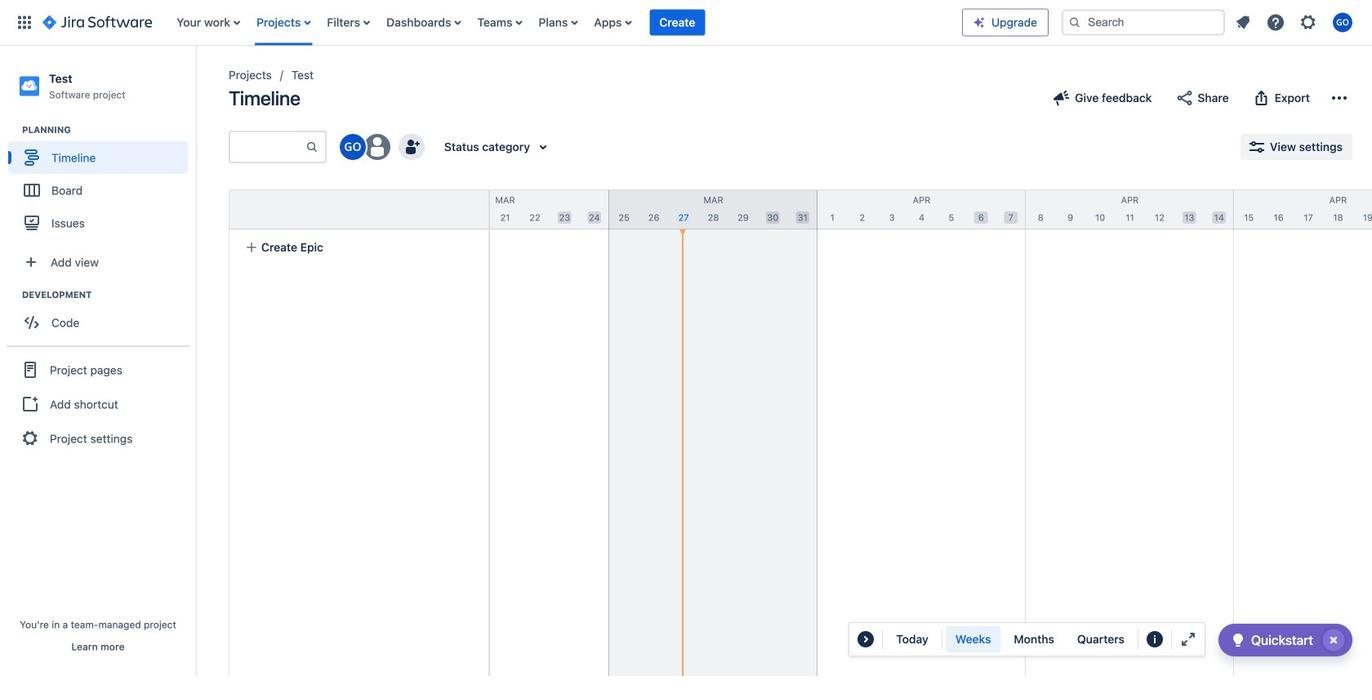 Task type: describe. For each thing, give the bounding box(es) containing it.
settings image
[[1299, 13, 1319, 32]]

Search timeline text field
[[230, 132, 306, 162]]

row inside timeline 'grid'
[[230, 190, 489, 230]]

appswitcher icon image
[[15, 13, 34, 32]]

3 column header from the left
[[609, 190, 818, 229]]

enter full screen image
[[1179, 630, 1198, 650]]

6 column header from the left
[[1234, 190, 1373, 229]]

help image
[[1266, 13, 1286, 32]]

row group inside timeline 'grid'
[[229, 190, 489, 230]]

sidebar navigation image
[[178, 65, 214, 98]]

planning image
[[2, 120, 22, 140]]

5 column header from the left
[[1026, 190, 1234, 229]]

1 horizontal spatial list
[[1229, 8, 1363, 37]]

add people image
[[402, 137, 422, 157]]

notifications image
[[1234, 13, 1253, 32]]

search image
[[1069, 16, 1082, 29]]

1 column header from the left
[[193, 190, 401, 229]]



Task type: vqa. For each thing, say whether or not it's contained in the screenshot.
tooltip
no



Task type: locate. For each thing, give the bounding box(es) containing it.
legend image
[[1145, 630, 1165, 650]]

heading
[[22, 124, 195, 137], [22, 289, 195, 302]]

Search field
[[1062, 9, 1226, 36]]

list
[[169, 0, 962, 45], [1229, 8, 1363, 37]]

check image
[[1229, 631, 1248, 650]]

timeline grid
[[193, 190, 1373, 676]]

dismiss quickstart image
[[1321, 627, 1347, 654]]

list item
[[650, 0, 705, 45]]

1 heading from the top
[[22, 124, 195, 137]]

heading for "development" image in the top left of the page
[[22, 289, 195, 302]]

banner
[[0, 0, 1373, 46]]

jira software image
[[42, 13, 152, 32], [42, 13, 152, 32]]

4 column header from the left
[[818, 190, 1026, 229]]

2 heading from the top
[[22, 289, 195, 302]]

sidebar element
[[0, 46, 196, 676]]

export icon image
[[1252, 88, 1272, 108]]

1 vertical spatial heading
[[22, 289, 195, 302]]

None search field
[[1062, 9, 1226, 36]]

row
[[230, 190, 489, 230]]

group
[[8, 124, 195, 244], [8, 289, 195, 344], [7, 346, 190, 462], [946, 627, 1135, 653]]

0 vertical spatial heading
[[22, 124, 195, 137]]

0 horizontal spatial list
[[169, 0, 962, 45]]

column header
[[193, 190, 401, 229], [401, 190, 609, 229], [609, 190, 818, 229], [818, 190, 1026, 229], [1026, 190, 1234, 229], [1234, 190, 1373, 229]]

heading for "planning" icon
[[22, 124, 195, 137]]

development image
[[2, 285, 22, 305]]

2 column header from the left
[[401, 190, 609, 229]]

row group
[[229, 190, 489, 230]]

your profile and settings image
[[1333, 13, 1353, 32]]

primary element
[[10, 0, 962, 45]]



